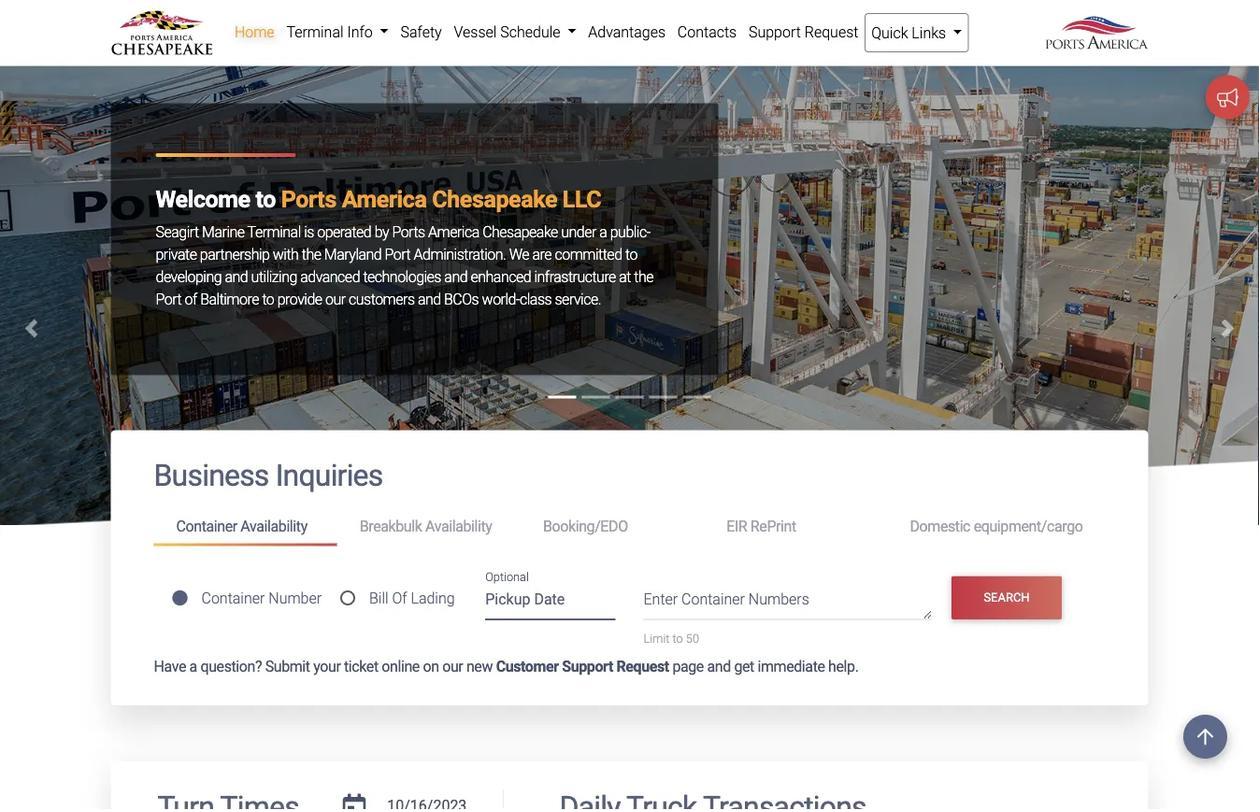 Task type: describe. For each thing, give the bounding box(es) containing it.
partnership
[[200, 245, 270, 263]]

submit
[[265, 658, 310, 676]]

ticket
[[344, 658, 378, 676]]

contacts
[[678, 23, 737, 41]]

safety
[[401, 23, 442, 41]]

support inside business inquiries main content
[[562, 658, 613, 676]]

advantages
[[588, 23, 666, 41]]

we
[[509, 245, 529, 263]]

0 horizontal spatial america
[[342, 186, 427, 213]]

1 horizontal spatial request
[[805, 23, 859, 41]]

availability for container availability
[[241, 518, 307, 535]]

quick links link
[[865, 13, 969, 52]]

llc
[[563, 186, 601, 213]]

seagirt
[[156, 223, 199, 241]]

technologies
[[363, 268, 441, 286]]

chesapeake inside seagirt marine terminal is operated by ports america chesapeake under a public- private partnership with the maryland port administration.                         we are committed to developing and utilizing advanced technologies and enhanced infrastructure at the port of baltimore to provide                         our customers and bcos world-class service.
[[483, 223, 558, 241]]

have a question? submit your ticket online on our new customer support request page and get immediate help.
[[154, 658, 859, 676]]

business
[[154, 458, 269, 494]]

welcome
[[156, 186, 250, 213]]

booking/edo
[[543, 518, 628, 535]]

immediate
[[758, 658, 825, 676]]

container for container number
[[201, 590, 265, 607]]

container availability link
[[154, 509, 337, 547]]

Enter Container Numbers text field
[[644, 588, 932, 620]]

eir
[[727, 518, 747, 535]]

container number
[[201, 590, 322, 607]]

lading
[[411, 590, 455, 607]]

terminal info
[[286, 23, 376, 41]]

at
[[619, 268, 631, 286]]

provide
[[277, 290, 322, 308]]

enhanced
[[471, 268, 531, 286]]

booking/edo link
[[521, 509, 704, 544]]

terminal inside terminal info link
[[286, 23, 344, 41]]

enter
[[644, 591, 678, 609]]

america inside seagirt marine terminal is operated by ports america chesapeake under a public- private partnership with the maryland port administration.                         we are committed to developing and utilizing advanced technologies and enhanced infrastructure at the port of baltimore to provide                         our customers and bcos world-class service.
[[428, 223, 479, 241]]

online
[[382, 658, 420, 676]]

and left bcos
[[418, 290, 441, 308]]

search button
[[952, 576, 1062, 620]]

to inside business inquiries main content
[[673, 632, 683, 646]]

quick
[[871, 24, 908, 42]]

committed
[[555, 245, 622, 263]]

Optional text field
[[485, 584, 616, 621]]

bill
[[369, 590, 389, 607]]

enter container numbers
[[644, 591, 809, 609]]

private
[[156, 245, 197, 263]]

vessel
[[454, 23, 497, 41]]

by
[[375, 223, 389, 241]]

vessel schedule link
[[448, 13, 582, 50]]

public-
[[610, 223, 650, 241]]

vessel schedule
[[454, 23, 564, 41]]

of
[[392, 590, 407, 607]]

new
[[466, 658, 493, 676]]

home link
[[229, 13, 280, 50]]

page
[[673, 658, 704, 676]]

business inquiries
[[154, 458, 383, 494]]

is
[[304, 223, 314, 241]]

calendar day image
[[343, 794, 366, 811]]

request inside business inquiries main content
[[617, 658, 669, 676]]

none text field inside business inquiries main content
[[380, 790, 474, 811]]

your
[[313, 658, 341, 676]]

question?
[[200, 658, 262, 676]]

quick links
[[871, 24, 950, 42]]

0 vertical spatial support
[[749, 23, 801, 41]]

50
[[686, 632, 699, 646]]

breakbulk availability
[[360, 518, 492, 535]]

terminal inside seagirt marine terminal is operated by ports america chesapeake under a public- private partnership with the maryland port administration.                         we are committed to developing and utilizing advanced technologies and enhanced infrastructure at the port of baltimore to provide                         our customers and bcos world-class service.
[[247, 223, 301, 241]]

are
[[532, 245, 552, 263]]

container availability
[[176, 518, 307, 535]]

contacts link
[[672, 13, 743, 50]]

domestic equipment/cargo
[[910, 518, 1083, 535]]

schedule
[[500, 23, 560, 41]]

limit
[[644, 632, 670, 646]]

and down the administration.
[[444, 268, 468, 286]]

marine
[[202, 223, 244, 241]]

terminal info link
[[280, 13, 395, 50]]

utilizing
[[251, 268, 297, 286]]

ports inside seagirt marine terminal is operated by ports america chesapeake under a public- private partnership with the maryland port administration.                         we are committed to developing and utilizing advanced technologies and enhanced infrastructure at the port of baltimore to provide                         our customers and bcos world-class service.
[[392, 223, 425, 241]]

optional
[[485, 570, 529, 584]]

reprint
[[751, 518, 796, 535]]

support request
[[749, 23, 859, 41]]

customers
[[349, 290, 415, 308]]



Task type: vqa. For each thing, say whether or not it's contained in the screenshot.
'Container loading and stripping'
no



Task type: locate. For each thing, give the bounding box(es) containing it.
have
[[154, 658, 186, 676]]

our inside business inquiries main content
[[442, 658, 463, 676]]

a right have
[[189, 658, 197, 676]]

0 horizontal spatial availability
[[241, 518, 307, 535]]

ports
[[281, 186, 336, 213], [392, 223, 425, 241]]

support request link
[[743, 13, 865, 50]]

1 vertical spatial chesapeake
[[483, 223, 558, 241]]

infrastructure
[[534, 268, 616, 286]]

chesapeake
[[432, 186, 557, 213], [483, 223, 558, 241]]

advantages link
[[582, 13, 672, 50]]

0 vertical spatial our
[[325, 290, 346, 308]]

support right contacts link
[[749, 23, 801, 41]]

america up by
[[342, 186, 427, 213]]

0 horizontal spatial port
[[156, 290, 181, 308]]

0 vertical spatial ports
[[281, 186, 336, 213]]

request down limit
[[617, 658, 669, 676]]

2 availability from the left
[[425, 518, 492, 535]]

maryland
[[324, 245, 382, 263]]

0 vertical spatial port
[[385, 245, 411, 263]]

domestic equipment/cargo link
[[888, 509, 1105, 544]]

the
[[302, 245, 321, 263], [634, 268, 654, 286]]

0 vertical spatial america
[[342, 186, 427, 213]]

world-
[[482, 290, 520, 308]]

container
[[176, 518, 237, 535], [201, 590, 265, 607], [682, 591, 745, 609]]

1 horizontal spatial our
[[442, 658, 463, 676]]

ports up 'is'
[[281, 186, 336, 213]]

0 vertical spatial chesapeake
[[432, 186, 557, 213]]

1 vertical spatial america
[[428, 223, 479, 241]]

baltimore
[[200, 290, 259, 308]]

links
[[912, 24, 946, 42]]

info
[[347, 23, 373, 41]]

breakbulk availability link
[[337, 509, 521, 544]]

1 horizontal spatial america
[[428, 223, 479, 241]]

terminal left info
[[286, 23, 344, 41]]

availability
[[241, 518, 307, 535], [425, 518, 492, 535]]

equipment/cargo
[[974, 518, 1083, 535]]

0 horizontal spatial the
[[302, 245, 321, 263]]

class
[[520, 290, 552, 308]]

ports america chesapeake image
[[0, 66, 1259, 611]]

0 horizontal spatial ports
[[281, 186, 336, 213]]

1 horizontal spatial support
[[749, 23, 801, 41]]

america
[[342, 186, 427, 213], [428, 223, 479, 241]]

business inquiries main content
[[97, 430, 1163, 811]]

number
[[269, 590, 322, 607]]

1 horizontal spatial ports
[[392, 223, 425, 241]]

get
[[734, 658, 754, 676]]

0 horizontal spatial our
[[325, 290, 346, 308]]

1 vertical spatial our
[[442, 658, 463, 676]]

1 horizontal spatial availability
[[425, 518, 492, 535]]

1 horizontal spatial the
[[634, 268, 654, 286]]

availability for breakbulk availability
[[425, 518, 492, 535]]

the right at
[[634, 268, 654, 286]]

port
[[385, 245, 411, 263], [156, 290, 181, 308]]

search
[[984, 591, 1030, 605]]

with
[[273, 245, 299, 263]]

availability down business inquiries
[[241, 518, 307, 535]]

1 vertical spatial support
[[562, 658, 613, 676]]

0 vertical spatial a
[[600, 223, 607, 241]]

breakbulk
[[360, 518, 422, 535]]

advanced
[[300, 268, 360, 286]]

to up with
[[256, 186, 276, 213]]

1 availability from the left
[[241, 518, 307, 535]]

our
[[325, 290, 346, 308], [442, 658, 463, 676]]

availability right breakbulk
[[425, 518, 492, 535]]

eir reprint
[[727, 518, 796, 535]]

and left get
[[707, 658, 731, 676]]

port left of
[[156, 290, 181, 308]]

container left number
[[201, 590, 265, 607]]

limit to 50
[[644, 632, 699, 646]]

to left 50
[[673, 632, 683, 646]]

eir reprint link
[[704, 509, 888, 544]]

0 horizontal spatial a
[[189, 658, 197, 676]]

service.
[[555, 290, 601, 308]]

0 vertical spatial terminal
[[286, 23, 344, 41]]

bcos
[[444, 290, 479, 308]]

bill of lading
[[369, 590, 455, 607]]

operated
[[317, 223, 371, 241]]

1 horizontal spatial a
[[600, 223, 607, 241]]

request
[[805, 23, 859, 41], [617, 658, 669, 676]]

a right under
[[600, 223, 607, 241]]

terminal
[[286, 23, 344, 41], [247, 223, 301, 241]]

0 vertical spatial request
[[805, 23, 859, 41]]

support
[[749, 23, 801, 41], [562, 658, 613, 676]]

our down advanced
[[325, 290, 346, 308]]

and down partnership
[[225, 268, 248, 286]]

a inside seagirt marine terminal is operated by ports america chesapeake under a public- private partnership with the maryland port administration.                         we are committed to developing and utilizing advanced technologies and enhanced infrastructure at the port of baltimore to provide                         our customers and bcos world-class service.
[[600, 223, 607, 241]]

inquiries
[[275, 458, 383, 494]]

administration.
[[414, 245, 506, 263]]

and inside business inquiries main content
[[707, 658, 731, 676]]

our inside seagirt marine terminal is operated by ports america chesapeake under a public- private partnership with the maryland port administration.                         we are committed to developing and utilizing advanced technologies and enhanced infrastructure at the port of baltimore to provide                         our customers and bcos world-class service.
[[325, 290, 346, 308]]

container down business
[[176, 518, 237, 535]]

our right on
[[442, 658, 463, 676]]

of
[[185, 290, 197, 308]]

a
[[600, 223, 607, 241], [189, 658, 197, 676]]

domestic
[[910, 518, 970, 535]]

1 vertical spatial a
[[189, 658, 197, 676]]

1 vertical spatial terminal
[[247, 223, 301, 241]]

support right customer
[[562, 658, 613, 676]]

to down utilizing
[[262, 290, 274, 308]]

request left quick
[[805, 23, 859, 41]]

go to top image
[[1184, 715, 1227, 759]]

0 vertical spatial the
[[302, 245, 321, 263]]

to down public- at the top of the page
[[625, 245, 637, 263]]

the down 'is'
[[302, 245, 321, 263]]

1 horizontal spatial port
[[385, 245, 411, 263]]

home
[[235, 23, 275, 41]]

port up technologies
[[385, 245, 411, 263]]

container for container availability
[[176, 518, 237, 535]]

ports right by
[[392, 223, 425, 241]]

a inside business inquiries main content
[[189, 658, 197, 676]]

1 vertical spatial port
[[156, 290, 181, 308]]

0 horizontal spatial support
[[562, 658, 613, 676]]

safety link
[[395, 13, 448, 50]]

welcome to ports america chesapeake llc
[[156, 186, 601, 213]]

0 horizontal spatial request
[[617, 658, 669, 676]]

america up the administration.
[[428, 223, 479, 241]]

seagirt marine terminal is operated by ports america chesapeake under a public- private partnership with the maryland port administration.                         we are committed to developing and utilizing advanced technologies and enhanced infrastructure at the port of baltimore to provide                         our customers and bcos world-class service.
[[156, 223, 654, 308]]

numbers
[[749, 591, 809, 609]]

terminal up with
[[247, 223, 301, 241]]

1 vertical spatial ports
[[392, 223, 425, 241]]

None text field
[[380, 790, 474, 811]]

developing
[[156, 268, 222, 286]]

1 vertical spatial request
[[617, 658, 669, 676]]

help.
[[828, 658, 859, 676]]

under
[[561, 223, 596, 241]]

to
[[256, 186, 276, 213], [625, 245, 637, 263], [262, 290, 274, 308], [673, 632, 683, 646]]

container up 50
[[682, 591, 745, 609]]

customer
[[496, 658, 559, 676]]

1 vertical spatial the
[[634, 268, 654, 286]]



